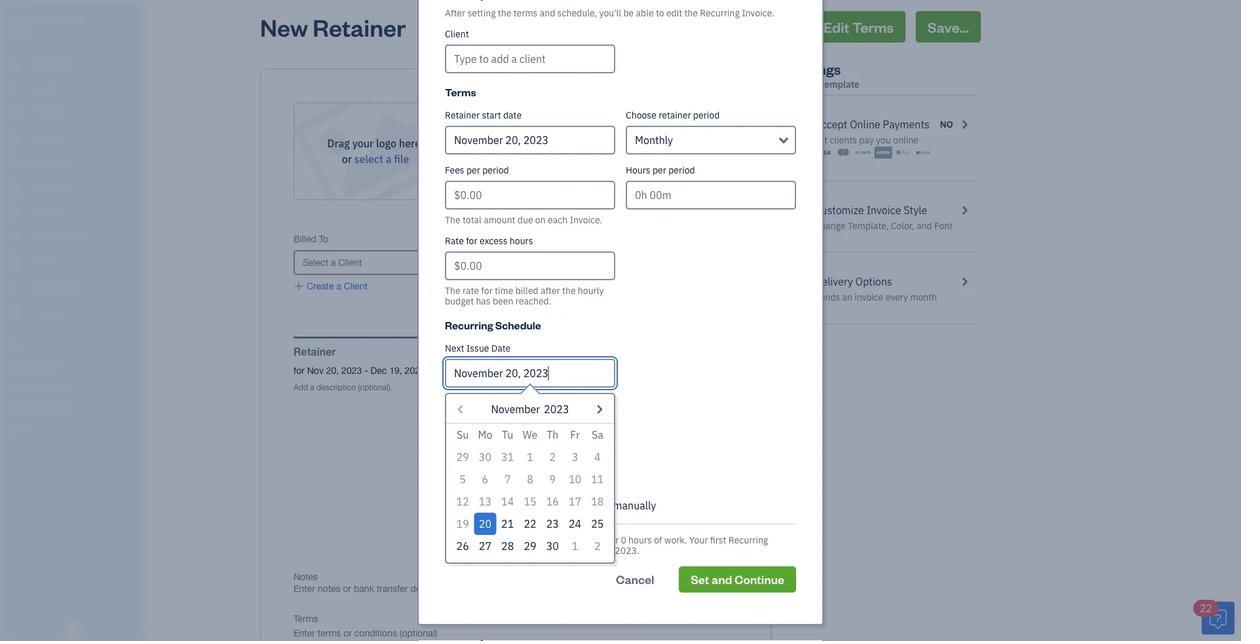 Task type: vqa. For each thing, say whether or not it's contained in the screenshot.
Tax
no



Task type: locate. For each thing, give the bounding box(es) containing it.
1 vertical spatial the
[[445, 285, 461, 297]]

chevronright image
[[959, 117, 971, 132], [959, 203, 971, 218], [959, 274, 971, 290]]

create
[[307, 281, 334, 292], [466, 499, 497, 513]]

2023 left the -
[[342, 366, 362, 376]]

accept online payments
[[815, 118, 930, 131]]

the left "total"
[[445, 214, 461, 226]]

0 vertical spatial on
[[536, 214, 546, 226]]

issue up 11/20/2023 button
[[469, 234, 491, 245]]

recurring schedule
[[445, 318, 541, 332]]

a for file
[[386, 152, 392, 166]]

due up budget
[[437, 274, 453, 285]]

client image
[[9, 82, 24, 95]]

terms
[[514, 7, 538, 19]]

after
[[541, 285, 560, 297]]

for
[[787, 78, 801, 90]]

info image
[[445, 536, 456, 546]]

mo
[[478, 428, 493, 442]]

2 vertical spatial date
[[492, 343, 511, 355]]

grid containing su
[[452, 424, 609, 558]]

change
[[815, 220, 846, 232]]

period for hours per period
[[669, 164, 695, 176]]

2 chevronright image from the top
[[959, 203, 971, 218]]

0 vertical spatial invoice.
[[742, 7, 775, 19]]

pay
[[860, 134, 874, 146]]

0 vertical spatial number
[[567, 234, 600, 245]]

recurring up 'next issue date'
[[445, 318, 493, 332]]

26 button
[[452, 536, 474, 558]]

cancel button down 2023.
[[605, 567, 666, 593]]

per for fees
[[467, 164, 481, 176]]

and inside "button"
[[712, 572, 733, 588]]

apple pay image
[[895, 146, 912, 159]]

edit terms up add a description (optional). text field
[[444, 366, 487, 376]]

select
[[354, 152, 383, 166]]

1 per from the left
[[467, 164, 481, 176]]

period down edit business information button
[[669, 164, 695, 176]]

fr
[[571, 428, 580, 442]]

and up 24
[[568, 499, 586, 513]]

time
[[495, 285, 514, 297]]

hours per period
[[626, 164, 695, 176]]

select a file
[[354, 152, 409, 166]]

a right add
[[601, 441, 606, 451]]

1 vertical spatial create
[[466, 499, 497, 513]]

2 vertical spatial recurring
[[729, 535, 769, 547]]

1 horizontal spatial the
[[563, 285, 576, 297]]

next issue date
[[445, 343, 511, 355]]

0 horizontal spatial options
[[513, 461, 545, 473]]

billed to
[[294, 234, 329, 245]]

gary's
[[10, 11, 41, 25], [669, 103, 696, 113]]

1 horizontal spatial edit
[[633, 138, 649, 149]]

a specific number
[[466, 436, 551, 450]]

be right will
[[509, 545, 520, 557]]

invoice inside option group
[[445, 461, 475, 473]]

21 button
[[497, 513, 519, 536]]

of right the ")"
[[654, 535, 662, 547]]

0 horizontal spatial edit terms button
[[433, 365, 487, 377]]

0 vertical spatial of
[[458, 234, 466, 245]]

1 horizontal spatial november
[[555, 545, 597, 557]]

company
[[44, 11, 89, 25], [698, 103, 738, 113]]

items and services image
[[10, 382, 140, 392]]

1 vertical spatial hours
[[629, 535, 652, 547]]

0 horizontal spatial gary's
[[10, 11, 41, 25]]

per right fees at the left top
[[467, 164, 481, 176]]

0 horizontal spatial you'll
[[517, 535, 539, 547]]

online
[[894, 134, 919, 146]]

of inside date of issue 11/20/2023
[[458, 234, 466, 245]]

for left 0
[[608, 535, 619, 547]]

and right set
[[712, 572, 733, 588]]

0 horizontal spatial edit terms
[[444, 366, 487, 376]]

0 vertical spatial edit terms
[[824, 17, 894, 36]]

1 vertical spatial edit terms button
[[433, 365, 487, 377]]

mastercard image
[[835, 146, 853, 159]]

apps image
[[10, 340, 140, 350]]

1 vertical spatial a
[[337, 281, 342, 292]]

20, down amount due ( usd )
[[600, 545, 613, 557]]

invoice inside invoice number 0000001
[[535, 234, 564, 245]]

edit up settings
[[824, 17, 850, 36]]

edit business information button
[[633, 138, 738, 149]]

0 horizontal spatial company
[[44, 11, 89, 25]]

number inside invoice number 0000001
[[567, 234, 600, 245]]

0 vertical spatial amount
[[592, 495, 624, 506]]

2
[[595, 540, 601, 554]]

1 button
[[564, 536, 587, 558]]

invoices up '23' on the bottom left
[[526, 499, 565, 513]]

date up rate
[[456, 274, 475, 285]]

hours right 0
[[629, 535, 652, 547]]

0 horizontal spatial invoice.
[[570, 214, 603, 226]]

plus image
[[294, 281, 304, 292]]

delivery up sends
[[815, 275, 853, 289]]

1 horizontal spatial you'll
[[600, 7, 622, 19]]

font
[[935, 220, 953, 232]]

1 horizontal spatial a
[[386, 152, 392, 166]]

sa
[[592, 428, 604, 442]]

1
[[572, 540, 578, 554]]

1 vertical spatial client
[[344, 281, 368, 292]]

Invoice issue date in MM/DD/YYYY format text field
[[445, 359, 616, 388]]

on right "sent"
[[542, 545, 552, 557]]

expense image
[[9, 182, 24, 195]]

gary's up the 'owner'
[[10, 11, 41, 25]]

0 vertical spatial date
[[437, 234, 456, 245]]

new
[[260, 11, 308, 42]]

1 horizontal spatial of
[[481, 398, 489, 410]]

0 vertical spatial company
[[44, 11, 89, 25]]

the down due date
[[445, 285, 461, 297]]

0 horizontal spatial cancel button
[[605, 567, 666, 593]]

after
[[445, 7, 466, 19]]

amount for amount due ( usd )
[[567, 530, 600, 541]]

2 vertical spatial invoices
[[526, 499, 565, 513]]

create up 20
[[466, 499, 497, 513]]

the right edit
[[685, 7, 698, 19]]

2 vertical spatial chevronright image
[[959, 274, 971, 290]]

excess
[[480, 235, 508, 247]]

22
[[524, 518, 537, 531]]

the down reference at the top left of page
[[563, 285, 576, 297]]

be
[[624, 7, 634, 19], [541, 535, 552, 547], [509, 545, 520, 557]]

date
[[437, 234, 456, 245], [456, 274, 475, 285], [492, 343, 511, 355]]

gary's for gary's company owner
[[10, 11, 41, 25]]

report image
[[9, 306, 24, 319]]

2023
[[342, 366, 362, 376], [405, 366, 425, 376], [544, 403, 569, 417]]

2 horizontal spatial 2023
[[544, 403, 569, 417]]

1 horizontal spatial gary's
[[669, 103, 696, 113]]

1 horizontal spatial 2023
[[405, 366, 425, 376]]

2 per from the left
[[653, 164, 667, 176]]

billed
[[294, 234, 316, 245]]

this
[[803, 78, 819, 90]]

1 vertical spatial chevronright image
[[959, 203, 971, 218]]

per right hours
[[653, 164, 667, 176]]

25 button
[[587, 513, 609, 536]]

team members image
[[10, 361, 140, 371]]

2 horizontal spatial a
[[601, 441, 606, 451]]

1 chevronright image from the top
[[959, 117, 971, 132]]

a left file
[[386, 152, 392, 166]]

chart image
[[9, 281, 24, 294]]

of inside every month, you'll be billing  $0.00 for 0 hours of work. your first recurring invoice will be sent on november 20, 2023.
[[654, 535, 662, 547]]

0 horizontal spatial edit
[[444, 366, 460, 376]]

1 vertical spatial invoices
[[493, 478, 532, 492]]

money image
[[9, 256, 24, 269]]

1 horizontal spatial delivery
[[815, 275, 853, 289]]

setting
[[468, 7, 496, 19]]

date down the recurring schedule
[[492, 343, 511, 355]]

$0.00
[[715, 530, 738, 541], [581, 535, 605, 547]]

issue inside date of issue 11/20/2023
[[469, 234, 491, 245]]

on right due
[[536, 214, 546, 226]]

2 vertical spatial retainer
[[294, 346, 336, 358]]

retainer for retainer start date
[[445, 109, 480, 121]]

bank image
[[915, 146, 932, 159]]

cancel for edit
[[747, 17, 793, 36]]

edit terms button up settings for this template
[[812, 11, 906, 43]]

Notes text field
[[294, 583, 738, 595]]

number
[[567, 234, 600, 245], [445, 398, 479, 410]]

terms
[[853, 17, 894, 36], [445, 85, 476, 99], [462, 366, 487, 376], [294, 614, 318, 624]]

and
[[540, 7, 555, 19], [917, 220, 933, 232], [568, 499, 586, 513], [712, 572, 733, 588]]

delivery down specific
[[478, 461, 511, 473]]

be left "able"
[[624, 7, 634, 19]]

1 horizontal spatial cancel
[[747, 17, 793, 36]]

period right fees at the left top
[[483, 164, 509, 176]]

be right 29
[[541, 535, 552, 547]]

the
[[445, 214, 461, 226], [445, 285, 461, 297]]

Fees per period text field
[[445, 181, 616, 210]]

1 vertical spatial retainer
[[445, 109, 480, 121]]

0 horizontal spatial per
[[467, 164, 481, 176]]

cancel button up settings
[[735, 11, 804, 43]]

due date
[[437, 274, 475, 285]]

number down add a description (optional). text field
[[445, 398, 479, 410]]

onlinesales image
[[795, 117, 807, 132]]

22 button
[[519, 513, 542, 536]]

client right "plus" "image"
[[344, 281, 368, 292]]

a inside button
[[337, 281, 342, 292]]

2 vertical spatial a
[[601, 441, 606, 451]]

27
[[479, 540, 492, 554]]

amount due ( usd )
[[567, 530, 645, 541]]

0 vertical spatial recurring
[[700, 7, 740, 19]]

1 vertical spatial options
[[513, 461, 545, 473]]

invoice
[[867, 204, 902, 217], [535, 234, 564, 245], [445, 461, 475, 473], [461, 545, 491, 557]]

period for fees per period
[[483, 164, 509, 176]]

amount paid
[[592, 495, 645, 506]]

style
[[904, 204, 928, 217]]

1 horizontal spatial client
[[445, 28, 469, 40]]

0 vertical spatial cancel
[[747, 17, 793, 36]]

1 vertical spatial delivery
[[478, 461, 511, 473]]

30
[[547, 540, 559, 554]]

2 the from the top
[[445, 285, 461, 297]]

due
[[437, 274, 453, 285], [602, 530, 619, 541]]

1 horizontal spatial 20,
[[600, 545, 613, 557]]

1 horizontal spatial options
[[856, 275, 893, 289]]

0 horizontal spatial delivery
[[478, 461, 511, 473]]

create right "plus" "image"
[[307, 281, 334, 292]]

invoice delivery options
[[445, 461, 545, 473]]

company inside gary's company owner
[[44, 11, 89, 25]]

1 horizontal spatial hours
[[629, 535, 652, 547]]

cancel for set
[[616, 572, 655, 588]]

we
[[523, 428, 538, 442]]

edit terms up settings for this template
[[824, 17, 894, 36]]

9735728205
[[687, 114, 738, 125]]

invoices up draft on the left bottom
[[493, 478, 532, 492]]

grid
[[452, 424, 609, 558]]

freshbooks image
[[62, 621, 83, 637]]

a
[[386, 152, 392, 166], [337, 281, 342, 292], [601, 441, 606, 451]]

period up united
[[694, 109, 720, 121]]

1 vertical spatial issue
[[467, 343, 489, 355]]

edit inside gary's company 9735728205 united states edit business information
[[633, 138, 649, 149]]

20,
[[326, 366, 339, 376], [600, 545, 613, 557]]

you'll down 22
[[517, 535, 539, 547]]

the left terms at the top left of the page
[[498, 7, 512, 19]]

and inside "invoice delivery options" option group
[[568, 499, 586, 513]]

of for number
[[481, 398, 489, 410]]

0 horizontal spatial create
[[307, 281, 334, 292]]

0 horizontal spatial cancel
[[616, 572, 655, 588]]

create a client button
[[294, 281, 368, 292]]

0 horizontal spatial client
[[344, 281, 368, 292]]

create inside "invoice delivery options" option group
[[466, 499, 497, 513]]

1 vertical spatial on
[[542, 545, 552, 557]]

options up send invoices automatically
[[513, 461, 545, 473]]

you'll right 'schedule,'
[[600, 7, 622, 19]]

settings for this template
[[787, 59, 860, 90]]

edit up hours
[[633, 138, 649, 149]]

1 the from the top
[[445, 214, 461, 226]]

gary's up united
[[669, 103, 696, 113]]

$0.00 right your
[[715, 530, 738, 541]]

cancel up settings
[[747, 17, 793, 36]]

edit up add a description (optional). text field
[[444, 366, 460, 376]]

cancel
[[747, 17, 793, 36], [616, 572, 655, 588]]

1 vertical spatial cancel button
[[605, 567, 666, 593]]

0 vertical spatial edit
[[824, 17, 850, 36]]

24 button
[[564, 513, 587, 536]]

the for the total amount due on each invoice.
[[445, 214, 461, 226]]

0 horizontal spatial a
[[337, 281, 342, 292]]

0 vertical spatial create
[[307, 281, 334, 292]]

of up '11/20/2023'
[[458, 234, 466, 245]]

delivery options
[[815, 275, 893, 289]]

edit
[[824, 17, 850, 36], [633, 138, 649, 149], [444, 366, 460, 376]]

recurring right edit
[[700, 7, 740, 19]]

american express image
[[875, 146, 892, 159]]

create a client
[[307, 281, 368, 292]]

will
[[493, 545, 507, 557]]

company inside gary's company 9735728205 united states edit business information
[[698, 103, 738, 113]]

send invoices automatically
[[466, 478, 599, 492]]

1 horizontal spatial number
[[567, 234, 600, 245]]

2023 right 19,
[[405, 366, 425, 376]]

cancel down 2023.
[[616, 572, 655, 588]]

edit
[[667, 7, 683, 19]]

0 vertical spatial client
[[445, 28, 469, 40]]

1 horizontal spatial create
[[466, 499, 497, 513]]

and down style at the top right of the page
[[917, 220, 933, 232]]

edit terms button up add a description (optional). text field
[[433, 365, 487, 377]]

0 vertical spatial the
[[445, 214, 461, 226]]

hours down the total amount due on each invoice.
[[510, 235, 533, 247]]

0 vertical spatial you'll
[[600, 7, 622, 19]]

november inside every month, you'll be billing  $0.00 for 0 hours of work. your first recurring invoice will be sent on november 20, 2023.
[[555, 545, 597, 557]]

cancel button for set
[[605, 567, 666, 593]]

0 vertical spatial retainer
[[313, 11, 406, 42]]

recurring inside every month, you'll be billing  $0.00 for 0 hours of work. your first recurring invoice will be sent on november 20, 2023.
[[729, 535, 769, 547]]

invoices up infinite
[[491, 398, 526, 410]]

change template, color, and font
[[815, 220, 953, 232]]

of for date
[[458, 234, 466, 245]]

cancel button for edit
[[735, 11, 804, 43]]

20, right the "nov"
[[326, 366, 339, 376]]

period for choose retainer period
[[694, 109, 720, 121]]

1 vertical spatial november
[[555, 545, 597, 557]]

paintbrush image
[[795, 203, 807, 218]]

2 vertical spatial of
[[654, 535, 662, 547]]

2023 up th
[[544, 403, 569, 417]]

the rate for time billed after the hourly budget has been reached.
[[445, 285, 604, 307]]

gary's inside gary's company 9735728205 united states edit business information
[[669, 103, 696, 113]]

automatically
[[535, 478, 599, 492]]

information
[[692, 138, 738, 149]]

due left "("
[[602, 530, 619, 541]]

options up sends an invoice every month
[[856, 275, 893, 289]]

1 horizontal spatial company
[[698, 103, 738, 113]]

amount
[[592, 495, 624, 506], [567, 530, 600, 541]]

Reference Number text field
[[535, 286, 627, 297]]

the inside the rate for time billed after the hourly budget has been reached.
[[445, 285, 461, 297]]

a right "plus" "image"
[[337, 281, 342, 292]]

every
[[461, 535, 483, 547]]

3 chevronright image from the top
[[959, 274, 971, 290]]

0 horizontal spatial 20,
[[326, 366, 339, 376]]

$0.00 down 25
[[581, 535, 605, 547]]

1 vertical spatial of
[[481, 398, 489, 410]]

0 vertical spatial hours
[[510, 235, 533, 247]]

number up 0000001 button
[[567, 234, 600, 245]]

sent
[[522, 545, 540, 557]]

gary's inside gary's company owner
[[10, 11, 41, 25]]

let clients pay you online
[[815, 134, 919, 146]]

0 horizontal spatial november
[[491, 403, 540, 417]]

chevronright image for no
[[959, 117, 971, 132]]

1 vertical spatial company
[[698, 103, 738, 113]]

send
[[588, 499, 611, 513]]

1 vertical spatial cancel
[[616, 572, 655, 588]]

options inside "invoice delivery options" option group
[[513, 461, 545, 473]]

11/20/2023 button
[[437, 245, 515, 257]]

date up '11/20/2023'
[[437, 234, 456, 245]]

2 horizontal spatial edit
[[824, 17, 850, 36]]

of
[[458, 234, 466, 245], [481, 398, 489, 410], [654, 535, 662, 547]]

1 horizontal spatial cancel button
[[735, 11, 804, 43]]

0 vertical spatial a
[[386, 152, 392, 166]]

issue right next
[[467, 343, 489, 355]]

$0.00 inside every month, you'll be billing  $0.00 for 0 hours of work. your first recurring invoice will be sent on november 20, 2023.
[[581, 535, 605, 547]]

recurring right first
[[729, 535, 769, 547]]

1 vertical spatial amount
[[567, 530, 600, 541]]

client down after
[[445, 28, 469, 40]]

26
[[457, 540, 469, 554]]

of up infinite
[[481, 398, 489, 410]]

0 horizontal spatial $0.00
[[581, 535, 605, 547]]

create inside button
[[307, 281, 334, 292]]

invoices for of
[[491, 398, 526, 410]]

for right rate
[[481, 285, 493, 297]]

0 vertical spatial edit terms button
[[812, 11, 906, 43]]

edit terms
[[824, 17, 894, 36], [444, 366, 487, 376]]

customize invoice style
[[815, 204, 928, 217]]



Task type: describe. For each thing, give the bounding box(es) containing it.
usd
[[624, 530, 643, 541]]

number of invoices
[[445, 398, 526, 410]]

24
[[569, 518, 582, 531]]

has
[[476, 295, 491, 307]]

1 vertical spatial recurring
[[445, 318, 493, 332]]

discount
[[609, 441, 645, 451]]

subtotal
[[610, 429, 645, 440]]

0 horizontal spatial the
[[498, 7, 512, 19]]

payment image
[[9, 157, 24, 170]]

the for the rate for time billed after the hourly budget has been reached.
[[445, 285, 461, 297]]

online
[[850, 118, 881, 131]]

company for gary's company 9735728205 united states edit business information
[[698, 103, 738, 113]]

)
[[643, 530, 645, 541]]

invoice inside every month, you'll be billing  $0.00 for 0 hours of work. your first recurring invoice will be sent on november 20, 2023.
[[461, 545, 491, 557]]

hours
[[626, 164, 651, 176]]

sends an invoice every month
[[815, 291, 938, 304]]

1 horizontal spatial be
[[541, 535, 552, 547]]

gary's for gary's company 9735728205 united states edit business information
[[669, 103, 696, 113]]

retainer for retainer
[[294, 346, 336, 358]]

Rate for excess hours text field
[[445, 252, 616, 281]]

on inside every month, you'll be billing  $0.00 for 0 hours of work. your first recurring invoice will be sent on november 20, 2023.
[[542, 545, 552, 557]]

set
[[691, 572, 710, 588]]

start
[[482, 109, 501, 121]]

template
[[821, 78, 860, 90]]

create draft invoices and send manually
[[466, 499, 656, 513]]

Add a description (optional). text field
[[294, 382, 605, 393]]

su
[[457, 428, 469, 442]]

delivery inside option group
[[478, 461, 511, 473]]

23
[[547, 518, 559, 531]]

work.
[[665, 535, 687, 547]]

main element
[[0, 0, 177, 642]]

0 horizontal spatial number
[[445, 398, 479, 410]]

1 horizontal spatial $0.00
[[715, 530, 738, 541]]

clients
[[830, 134, 857, 146]]

united
[[682, 126, 709, 137]]

total
[[463, 214, 482, 226]]

0 vertical spatial options
[[856, 275, 893, 289]]

set and continue
[[691, 572, 785, 588]]

continue
[[735, 572, 785, 588]]

0000001
[[535, 246, 571, 256]]

settings image
[[10, 424, 140, 434]]

schedule,
[[558, 7, 597, 19]]

visa image
[[815, 146, 833, 159]]

(
[[621, 530, 624, 541]]

0 horizontal spatial due
[[437, 274, 453, 285]]

date
[[503, 109, 522, 121]]

for right the rate
[[466, 235, 478, 247]]

november 2023
[[491, 403, 569, 417]]

for inside every month, you'll be billing  $0.00 for 0 hours of work. your first recurring invoice will be sent on november 20, 2023.
[[608, 535, 619, 547]]

30 button
[[542, 536, 564, 558]]

client inside button
[[344, 281, 368, 292]]

date inside date of issue 11/20/2023
[[437, 234, 456, 245]]

Terms text field
[[294, 628, 738, 640]]

been
[[493, 295, 514, 307]]

1 vertical spatial edit terms
[[444, 366, 487, 376]]

tu
[[502, 428, 514, 442]]

-
[[365, 366, 368, 376]]

project image
[[9, 207, 24, 220]]

0
[[621, 535, 627, 547]]

date of issue 11/20/2023
[[437, 234, 491, 256]]

your
[[690, 535, 708, 547]]

28
[[502, 540, 514, 554]]

edit terms button for retainer
[[433, 365, 487, 377]]

20, inside every month, you'll be billing  $0.00 for 0 hours of work. your first recurring invoice will be sent on november 20, 2023.
[[600, 545, 613, 557]]

1 vertical spatial invoice.
[[570, 214, 603, 226]]

due
[[518, 214, 533, 226]]

amount
[[484, 214, 516, 226]]

budget
[[445, 295, 474, 307]]

0 horizontal spatial 2023
[[342, 366, 362, 376]]

for left the "nov"
[[294, 366, 305, 376]]

retainer start date
[[445, 109, 522, 121]]

2023.
[[615, 545, 640, 557]]

number of invoices option group
[[445, 414, 797, 451]]

Start date in MM/DD/YYYY format text field
[[445, 126, 616, 155]]

paid
[[627, 495, 645, 506]]

add a discount button
[[582, 440, 645, 452]]

27 button
[[474, 536, 497, 558]]

customize
[[815, 204, 865, 217]]

nov
[[307, 366, 324, 376]]

23 button
[[542, 513, 564, 536]]

to
[[656, 7, 665, 19]]

1 horizontal spatial edit terms
[[824, 17, 894, 36]]

sends
[[815, 291, 841, 304]]

billing
[[554, 535, 579, 547]]

every month, you'll be billing  $0.00 for 0 hours of work. your first recurring invoice will be sent on november 20, 2023.
[[461, 535, 769, 557]]

company for gary's company owner
[[44, 11, 89, 25]]

notes
[[294, 572, 318, 583]]

create for create a client
[[307, 281, 334, 292]]

Client text field
[[446, 46, 614, 72]]

25
[[592, 518, 604, 531]]

file
[[394, 152, 409, 166]]

chevronright image for customize invoice style
[[959, 203, 971, 218]]

invoice image
[[9, 132, 24, 145]]

number
[[514, 436, 551, 450]]

pencil image
[[433, 365, 444, 377]]

hours inside every month, you'll be billing  $0.00 for 0 hours of work. your first recurring invoice will be sent on november 20, 2023.
[[629, 535, 652, 547]]

a inside subtotal add a discount
[[601, 441, 606, 451]]

new retainer
[[260, 11, 406, 42]]

per for hours
[[653, 164, 667, 176]]

0 vertical spatial delivery
[[815, 275, 853, 289]]

Hours per period text field
[[626, 181, 797, 210]]

after setting the terms and schedule, you'll be able to edit the recurring invoice.
[[445, 7, 775, 19]]

1 vertical spatial due
[[602, 530, 619, 541]]

amount for amount paid
[[592, 495, 624, 506]]

20
[[479, 518, 492, 531]]

th
[[547, 428, 559, 442]]

2 horizontal spatial be
[[624, 7, 634, 19]]

0 vertical spatial 20,
[[326, 366, 339, 376]]

discover image
[[855, 146, 873, 159]]

month,
[[486, 535, 515, 547]]

2 horizontal spatial the
[[685, 7, 698, 19]]

add
[[582, 441, 599, 451]]

billed
[[516, 285, 539, 297]]

to
[[319, 234, 329, 245]]

and right terms at the top left of the page
[[540, 7, 555, 19]]

28 button
[[497, 536, 519, 558]]

each
[[548, 214, 568, 226]]

0 horizontal spatial hours
[[510, 235, 533, 247]]

edit terms button for new retainer
[[812, 11, 906, 43]]

rate
[[445, 235, 464, 247]]

1 vertical spatial date
[[456, 274, 475, 285]]

schedule
[[496, 318, 541, 332]]

11/20/2023
[[437, 246, 484, 256]]

bank connections image
[[10, 403, 140, 413]]

1 horizontal spatial invoice.
[[742, 7, 775, 19]]

subtotal add a discount
[[582, 429, 645, 451]]

retainer
[[659, 109, 691, 121]]

create for create draft invoices and send manually
[[466, 499, 497, 513]]

0 horizontal spatial be
[[509, 545, 520, 557]]

rate
[[463, 285, 479, 297]]

for nov 20, 2023 - dec 19, 2023
[[294, 366, 425, 376]]

0 vertical spatial november
[[491, 403, 540, 417]]

chevronright image for delivery options
[[959, 274, 971, 290]]

the inside the rate for time billed after the hourly budget has been reached.
[[563, 285, 576, 297]]

Retainer period field
[[626, 126, 797, 155]]

business
[[652, 138, 689, 149]]

a
[[466, 436, 473, 450]]

timer image
[[9, 231, 24, 245]]

reached.
[[516, 295, 552, 307]]

you'll inside every month, you'll be billing  $0.00 for 0 hours of work. your first recurring invoice will be sent on november 20, 2023.
[[517, 535, 539, 547]]

month
[[911, 291, 938, 304]]

a for client
[[337, 281, 342, 292]]

send
[[466, 478, 490, 492]]

estimate image
[[9, 107, 24, 120]]

settings
[[787, 59, 841, 78]]

invoice delivery options option group
[[440, 461, 802, 514]]

accept
[[815, 118, 848, 131]]

infinite
[[466, 415, 500, 429]]

next
[[445, 343, 464, 355]]

invoices for draft
[[526, 499, 565, 513]]

monthly
[[635, 133, 673, 147]]

19,
[[390, 366, 402, 376]]

for inside the rate for time billed after the hourly budget has been reached.
[[481, 285, 493, 297]]

specific
[[475, 436, 511, 450]]

dashboard image
[[9, 57, 24, 70]]



